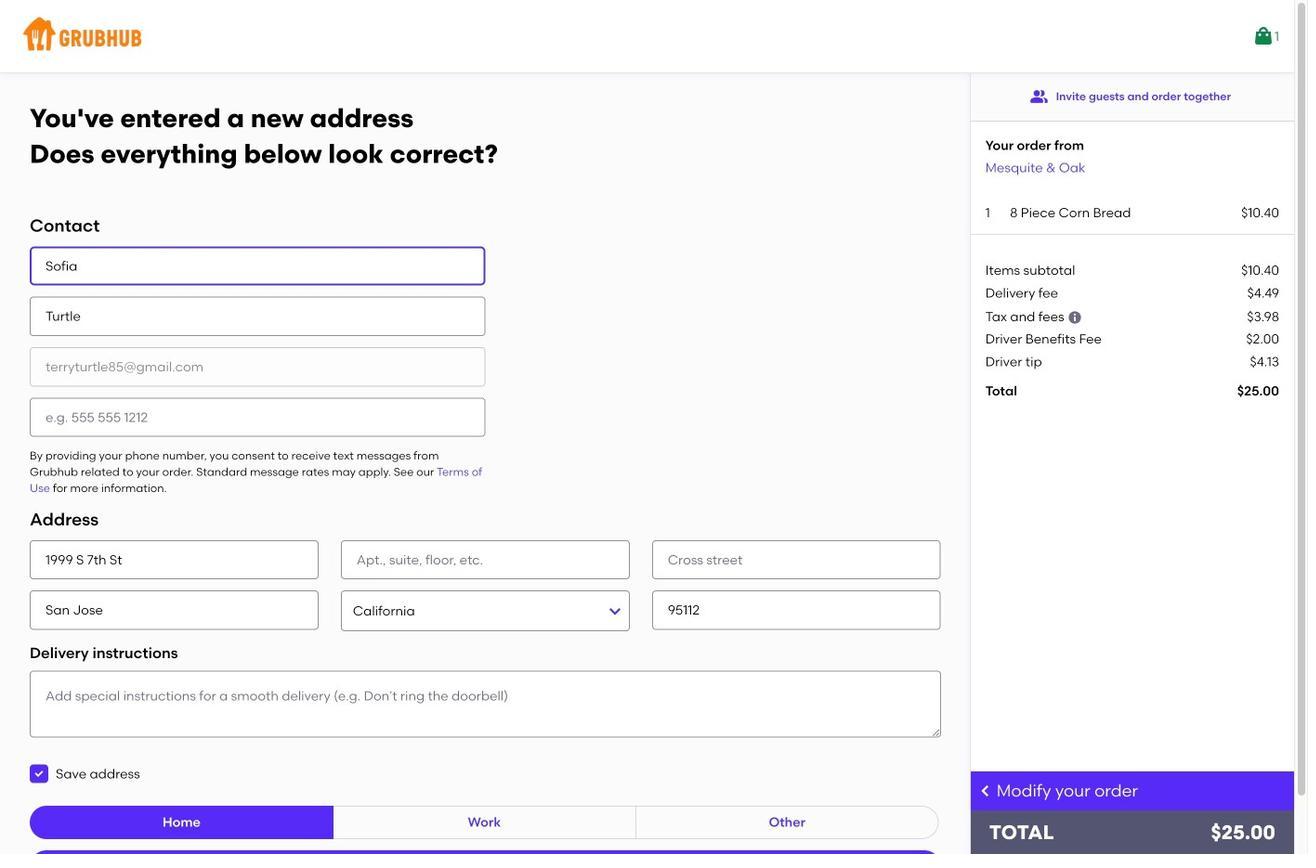 Task type: vqa. For each thing, say whether or not it's contained in the screenshot.
Juices
no



Task type: locate. For each thing, give the bounding box(es) containing it.
Email email field
[[30, 348, 485, 387]]

main navigation navigation
[[0, 0, 1294, 72]]

0 vertical spatial svg image
[[1068, 310, 1082, 325]]

Add special instructions for a smooth delivery (e.g. Don't ring the doorbell) text field
[[30, 671, 941, 738]]

City text field
[[30, 591, 319, 630]]

Address 2 text field
[[341, 541, 630, 580]]

svg image
[[1068, 310, 1082, 325], [33, 769, 45, 780]]

0 horizontal spatial svg image
[[33, 769, 45, 780]]

Phone telephone field
[[30, 398, 485, 437]]

1 horizontal spatial svg image
[[1068, 310, 1082, 325]]

Cross street text field
[[652, 541, 941, 580]]



Task type: describe. For each thing, give the bounding box(es) containing it.
First name text field
[[30, 247, 485, 286]]

people icon image
[[1030, 87, 1049, 106]]

1 vertical spatial svg image
[[33, 769, 45, 780]]

Zip text field
[[652, 591, 941, 630]]

Address 1 text field
[[30, 541, 319, 580]]

Last name text field
[[30, 297, 485, 336]]



